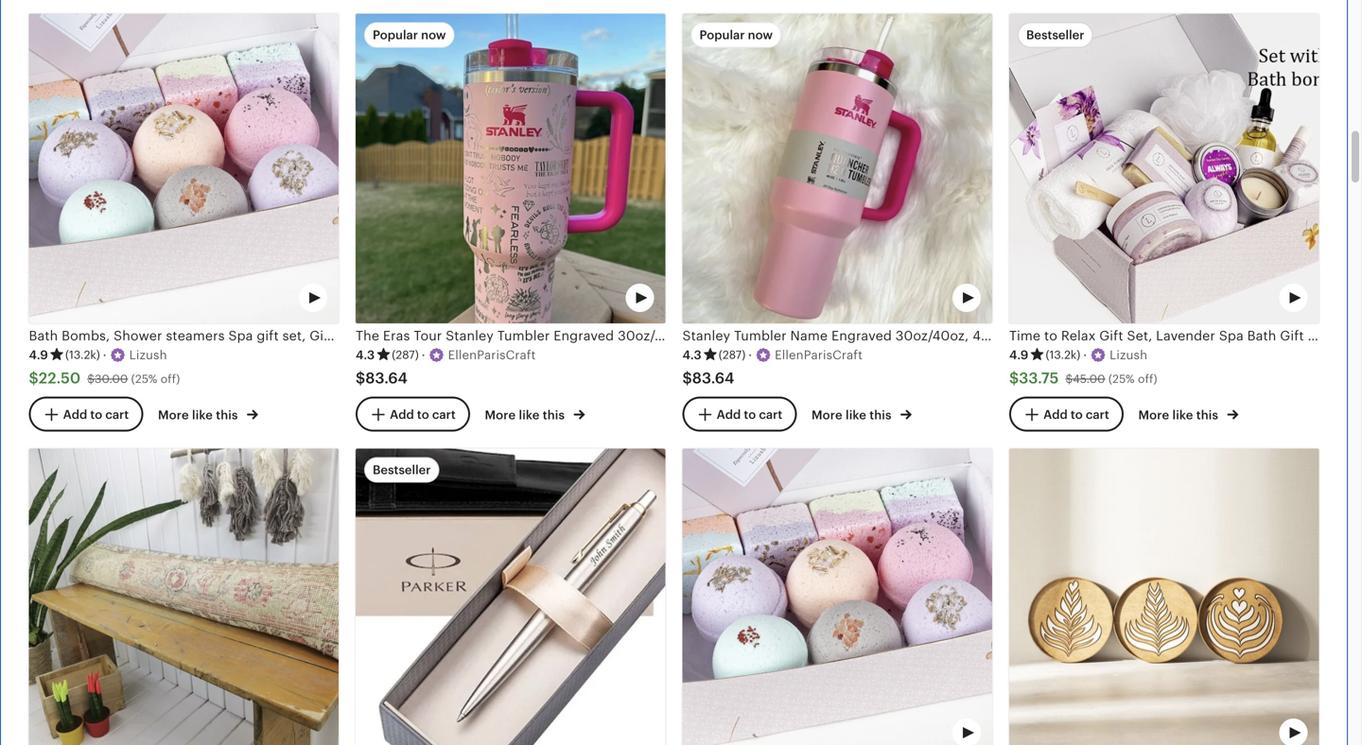 Task type: describe. For each thing, give the bounding box(es) containing it.
more like this for more like this 'link' corresponding to time to relax gift set, lavender spa bath gift box, gift for her, birthday gift set, birthday gift box, gift basket for women image
[[1139, 408, 1222, 422]]

popular now for stanley tumbler name engraved 30oz/40oz, 40oz tumbler, 30oz tumbler, name engraved stanley cup "image"
[[700, 28, 773, 42]]

more like this link for the eras tour stanley tumbler engraved 30oz/40oz, wizard, 40oz tumbler, 30oz tumbler, stanley cup image at the left of page
[[485, 404, 585, 424]]

like for fourth more like this 'link' from the right
[[192, 408, 213, 422]]

add to cart button for stanley tumbler name engraved 30oz/40oz, 40oz tumbler, 30oz tumbler, name engraved stanley cup "image"'s more like this 'link'
[[683, 397, 797, 432]]

the eras tour stanley tumbler engraved 30oz/40oz, wizard, 40oz tumbler, 30oz tumbler, stanley cup image
[[356, 14, 666, 324]]

(287) for stanley tumbler name engraved 30oz/40oz, 40oz tumbler, 30oz tumbler, name engraved stanley cup "image"
[[719, 349, 746, 361]]

$ 33.75 $ 45.00 (25% off)
[[1010, 370, 1158, 387]]

personalized pens parker jotter custom engraved pen christmas gifts for him men dad boyfriend gifts for her mom doctor teacher graduation image
[[356, 449, 666, 746]]

$ 22.50 $ 30.00 (25% off)
[[29, 370, 180, 387]]

to for more like this 'link' corresponding to time to relax gift set, lavender spa bath gift box, gift for her, birthday gift set, birthday gift box, gift basket for women image
[[1071, 408, 1083, 422]]

more for the eras tour stanley tumbler engraved 30oz/40oz, wizard, 40oz tumbler, 30oz tumbler, stanley cup image at the left of page
[[485, 408, 516, 422]]

add to cart for more like this 'link' corresponding to time to relax gift set, lavender spa bath gift box, gift for her, birthday gift set, birthday gift box, gift basket for women image
[[1044, 408, 1110, 422]]

add to cart button for fourth more like this 'link' from the right
[[29, 397, 143, 432]]

bestseller link
[[356, 449, 666, 746]]

33.75
[[1020, 370, 1059, 387]]

0 horizontal spatial bestseller
[[373, 463, 431, 477]]

(13.2k) for 22.50
[[65, 349, 100, 361]]

to for fourth more like this 'link' from the right
[[90, 408, 102, 422]]

· for more like this 'link' corresponding to time to relax gift set, lavender spa bath gift box, gift for her, birthday gift set, birthday gift box, gift basket for women image
[[1084, 348, 1088, 362]]

(13.2k) for 33.75
[[1046, 349, 1081, 361]]

add to cart for fourth more like this 'link' from the right
[[63, 408, 129, 422]]

30.00
[[95, 373, 128, 386]]

1 this from the left
[[216, 408, 238, 422]]

83.64 for the eras tour stanley tumbler engraved 30oz/40oz, wizard, 40oz tumbler, 30oz tumbler, stanley cup image at the left of page
[[366, 370, 408, 387]]

· for stanley tumbler name engraved 30oz/40oz, 40oz tumbler, 30oz tumbler, name engraved stanley cup "image"'s more like this 'link'
[[749, 348, 753, 362]]

popular now for the eras tour stanley tumbler engraved 30oz/40oz, wizard, 40oz tumbler, 30oz tumbler, stanley cup image at the left of page
[[373, 28, 446, 42]]

off) for 22.50
[[161, 373, 180, 386]]

to for the eras tour stanley tumbler engraved 30oz/40oz, wizard, 40oz tumbler, 30oz tumbler, stanley cup image at the left of page's more like this 'link'
[[417, 408, 429, 422]]

add for the eras tour stanley tumbler engraved 30oz/40oz, wizard, 40oz tumbler, 30oz tumbler, stanley cup image at the left of page
[[390, 408, 414, 422]]

more like this for the eras tour stanley tumbler engraved 30oz/40oz, wizard, 40oz tumbler, 30oz tumbler, stanley cup image at the left of page's more like this 'link'
[[485, 408, 568, 422]]

add to cart for the eras tour stanley tumbler engraved 30oz/40oz, wizard, 40oz tumbler, 30oz tumbler, stanley cup image at the left of page's more like this 'link'
[[390, 408, 456, 422]]

add to cart button for the eras tour stanley tumbler engraved 30oz/40oz, wizard, 40oz tumbler, 30oz tumbler, stanley cup image at the left of page's more like this 'link'
[[356, 397, 470, 432]]

1 more from the left
[[158, 408, 189, 422]]

like for the eras tour stanley tumbler engraved 30oz/40oz, wizard, 40oz tumbler, 30oz tumbler, stanley cup image at the left of page's more like this 'link'
[[519, 408, 540, 422]]

22.50
[[39, 370, 81, 387]]

more like this for stanley tumbler name engraved 30oz/40oz, 40oz tumbler, 30oz tumbler, name engraved stanley cup "image"'s more like this 'link'
[[812, 408, 895, 422]]

product video element for add to cart 'button' corresponding to the eras tour stanley tumbler engraved 30oz/40oz, wizard, 40oz tumbler, 30oz tumbler, stanley cup image at the left of page's more like this 'link'
[[356, 14, 666, 324]]



Task type: locate. For each thing, give the bounding box(es) containing it.
popular now
[[373, 28, 446, 42], [700, 28, 773, 42]]

2 popular now from the left
[[700, 28, 773, 42]]

4 add to cart from the left
[[1044, 408, 1110, 422]]

0 horizontal spatial (25%
[[131, 373, 158, 386]]

3 more from the left
[[812, 408, 843, 422]]

off)
[[161, 373, 180, 386], [1139, 373, 1158, 386]]

product video element for add to cart 'button' corresponding to more like this 'link' corresponding to time to relax gift set, lavender spa bath gift box, gift for her, birthday gift set, birthday gift box, gift basket for women image
[[1010, 14, 1320, 324]]

2 more like this link from the left
[[485, 404, 585, 424]]

(25% right 30.00
[[131, 373, 158, 386]]

1 83.64 from the left
[[366, 370, 408, 387]]

0 vertical spatial bath bombs, shower steamers spa gift set, gift for her, bath fizzies, birthday gift for women, colorful spa kit, bath bombs- lizush image
[[29, 14, 339, 324]]

more like this link for time to relax gift set, lavender spa bath gift box, gift for her, birthday gift set, birthday gift box, gift basket for women image
[[1139, 404, 1239, 424]]

more for time to relax gift set, lavender spa bath gift box, gift for her, birthday gift set, birthday gift box, gift basket for women image
[[1139, 408, 1170, 422]]

1 (25% from the left
[[131, 373, 158, 386]]

(25% inside $ 22.50 $ 30.00 (25% off)
[[131, 373, 158, 386]]

1 off) from the left
[[161, 373, 180, 386]]

3 cart from the left
[[759, 408, 783, 422]]

off) inside $ 33.75 $ 45.00 (25% off)
[[1139, 373, 1158, 386]]

popular for the eras tour stanley tumbler engraved 30oz/40oz, wizard, 40oz tumbler, 30oz tumbler, stanley cup image at the left of page
[[373, 28, 418, 42]]

0 horizontal spatial 83.64
[[366, 370, 408, 387]]

1 horizontal spatial bestseller
[[1027, 28, 1085, 42]]

83.64
[[366, 370, 408, 387], [693, 370, 735, 387]]

popular
[[373, 28, 418, 42], [700, 28, 745, 42]]

add to cart for stanley tumbler name engraved 30oz/40oz, 40oz tumbler, 30oz tumbler, name engraved stanley cup "image"'s more like this 'link'
[[717, 408, 783, 422]]

more like this link for stanley tumbler name engraved 30oz/40oz, 40oz tumbler, 30oz tumbler, name engraved stanley cup "image"
[[812, 404, 912, 424]]

4 cart from the left
[[1086, 408, 1110, 422]]

1 horizontal spatial (13.2k)
[[1046, 349, 1081, 361]]

$ 83.64
[[356, 370, 408, 387], [683, 370, 735, 387]]

2 4.3 from the left
[[683, 348, 702, 362]]

1 horizontal spatial (25%
[[1109, 373, 1135, 386]]

1 like from the left
[[192, 408, 213, 422]]

off) right "45.00"
[[1139, 373, 1158, 386]]

2 like from the left
[[519, 408, 540, 422]]

add for time to relax gift set, lavender spa bath gift box, gift for her, birthday gift set, birthday gift box, gift basket for women image
[[1044, 408, 1068, 422]]

0 horizontal spatial (287)
[[392, 349, 419, 361]]

cart
[[105, 408, 129, 422], [432, 408, 456, 422], [759, 408, 783, 422], [1086, 408, 1110, 422]]

1 4.9 from the left
[[29, 348, 48, 362]]

3 more like this link from the left
[[812, 404, 912, 424]]

to for stanley tumbler name engraved 30oz/40oz, 40oz tumbler, 30oz tumbler, name engraved stanley cup "image"'s more like this 'link'
[[744, 408, 756, 422]]

more like this for fourth more like this 'link' from the right
[[158, 408, 241, 422]]

like
[[192, 408, 213, 422], [519, 408, 540, 422], [846, 408, 867, 422], [1173, 408, 1194, 422]]

4.9 for 22.50
[[29, 348, 48, 362]]

1 (287) from the left
[[392, 349, 419, 361]]

4 add to cart button from the left
[[1010, 397, 1124, 432]]

4 · from the left
[[1084, 348, 1088, 362]]

3 to from the left
[[744, 408, 756, 422]]

2 · from the left
[[422, 348, 426, 362]]

$ inside $ 22.50 $ 30.00 (25% off)
[[87, 373, 95, 386]]

to
[[90, 408, 102, 422], [417, 408, 429, 422], [744, 408, 756, 422], [1071, 408, 1083, 422]]

0 horizontal spatial now
[[421, 28, 446, 42]]

1 to from the left
[[90, 408, 102, 422]]

popular for stanley tumbler name engraved 30oz/40oz, 40oz tumbler, 30oz tumbler, name engraved stanley cup "image"
[[700, 28, 745, 42]]

(287) for the eras tour stanley tumbler engraved 30oz/40oz, wizard, 40oz tumbler, 30oz tumbler, stanley cup image at the left of page
[[392, 349, 419, 361]]

like for stanley tumbler name engraved 30oz/40oz, 40oz tumbler, 30oz tumbler, name engraved stanley cup "image"'s more like this 'link'
[[846, 408, 867, 422]]

3 · from the left
[[749, 348, 753, 362]]

1 4.3 from the left
[[356, 348, 375, 362]]

1 horizontal spatial 4.9
[[1010, 348, 1029, 362]]

1 vertical spatial bestseller
[[373, 463, 431, 477]]

more for stanley tumbler name engraved 30oz/40oz, 40oz tumbler, 30oz tumbler, name engraved stanley cup "image"
[[812, 408, 843, 422]]

1 horizontal spatial $ 83.64
[[683, 370, 735, 387]]

product video element for add to cart 'button' associated with fourth more like this 'link' from the right
[[29, 14, 339, 324]]

1 vertical spatial bath bombs, shower steamers spa gift set, gift for her, bath fizzies, birthday gift for women, colorful spa kit, bath bombs- lizush image
[[683, 449, 993, 746]]

product video element for add to cart 'button' related to stanley tumbler name engraved 30oz/40oz, 40oz tumbler, 30oz tumbler, name engraved stanley cup "image"'s more like this 'link'
[[683, 14, 993, 324]]

2 popular from the left
[[700, 28, 745, 42]]

4.3 for stanley tumbler name engraved 30oz/40oz, 40oz tumbler, 30oz tumbler, name engraved stanley cup "image"
[[683, 348, 702, 362]]

this for time to relax gift set, lavender spa bath gift box, gift for her, birthday gift set, birthday gift box, gift basket for women image
[[1197, 408, 1219, 422]]

like for more like this 'link' corresponding to time to relax gift set, lavender spa bath gift box, gift for her, birthday gift set, birthday gift box, gift basket for women image
[[1173, 408, 1194, 422]]

4 more like this link from the left
[[1139, 404, 1239, 424]]

off) for 33.75
[[1139, 373, 1158, 386]]

1 add to cart from the left
[[63, 408, 129, 422]]

stanley tumbler name engraved 30oz/40oz, 40oz tumbler, 30oz tumbler, name engraved stanley cup image
[[683, 14, 993, 324]]

1 · from the left
[[103, 348, 107, 362]]

$
[[29, 370, 39, 387], [356, 370, 366, 387], [683, 370, 693, 387], [1010, 370, 1020, 387], [87, 373, 95, 386], [1066, 373, 1073, 386]]

4.3 for the eras tour stanley tumbler engraved 30oz/40oz, wizard, 40oz tumbler, 30oz tumbler, stanley cup image at the left of page
[[356, 348, 375, 362]]

(25% inside $ 33.75 $ 45.00 (25% off)
[[1109, 373, 1135, 386]]

2 now from the left
[[748, 28, 773, 42]]

1 horizontal spatial popular
[[700, 28, 745, 42]]

4 like from the left
[[1173, 408, 1194, 422]]

time to relax gift set, lavender spa bath gift box, gift for her, birthday gift set, birthday gift box, gift basket for women image
[[1010, 14, 1320, 324]]

2 (287) from the left
[[719, 349, 746, 361]]

1 horizontal spatial 4.3
[[683, 348, 702, 362]]

1 popular from the left
[[373, 28, 418, 42]]

1 horizontal spatial now
[[748, 28, 773, 42]]

(13.2k)
[[65, 349, 100, 361], [1046, 349, 1081, 361]]

off) right 30.00
[[161, 373, 180, 386]]

3 more like this from the left
[[812, 408, 895, 422]]

(287)
[[392, 349, 419, 361], [719, 349, 746, 361]]

cart for the eras tour stanley tumbler engraved 30oz/40oz, wizard, 40oz tumbler, 30oz tumbler, stanley cup image at the left of page's more like this 'link'
[[432, 408, 456, 422]]

$ 83.64 for stanley tumbler name engraved 30oz/40oz, 40oz tumbler, 30oz tumbler, name engraved stanley cup "image"
[[683, 370, 735, 387]]

4.9 for 33.75
[[1010, 348, 1029, 362]]

add to cart button
[[29, 397, 143, 432], [356, 397, 470, 432], [683, 397, 797, 432], [1010, 397, 1124, 432]]

4.9 up 22.50
[[29, 348, 48, 362]]

add to cart
[[63, 408, 129, 422], [390, 408, 456, 422], [717, 408, 783, 422], [1044, 408, 1110, 422]]

·
[[103, 348, 107, 362], [422, 348, 426, 362], [749, 348, 753, 362], [1084, 348, 1088, 362]]

(25% for 33.75
[[1109, 373, 1135, 386]]

2 more from the left
[[485, 408, 516, 422]]

(25%
[[131, 373, 158, 386], [1109, 373, 1135, 386]]

more like this link
[[158, 404, 258, 424], [485, 404, 585, 424], [812, 404, 912, 424], [1139, 404, 1239, 424]]

(13.2k) up $ 33.75 $ 45.00 (25% off)
[[1046, 349, 1081, 361]]

1 more like this link from the left
[[158, 404, 258, 424]]

1 $ 83.64 from the left
[[356, 370, 408, 387]]

1 horizontal spatial 83.64
[[693, 370, 735, 387]]

4 more from the left
[[1139, 408, 1170, 422]]

2 (25% from the left
[[1109, 373, 1135, 386]]

1 popular now from the left
[[373, 28, 446, 42]]

1 horizontal spatial off)
[[1139, 373, 1158, 386]]

2 4.9 from the left
[[1010, 348, 1029, 362]]

0 horizontal spatial 4.9
[[29, 348, 48, 362]]

2 add to cart button from the left
[[356, 397, 470, 432]]

$ inside $ 33.75 $ 45.00 (25% off)
[[1066, 373, 1073, 386]]

4 this from the left
[[1197, 408, 1219, 422]]

(25% for 22.50
[[131, 373, 158, 386]]

· for the eras tour stanley tumbler engraved 30oz/40oz, wizard, 40oz tumbler, 30oz tumbler, stanley cup image at the left of page's more like this 'link'
[[422, 348, 426, 362]]

product video element
[[29, 14, 339, 324], [356, 14, 666, 324], [683, 14, 993, 324], [1010, 14, 1320, 324], [683, 449, 993, 746], [1010, 449, 1320, 746]]

2 (13.2k) from the left
[[1046, 349, 1081, 361]]

45.00
[[1073, 373, 1106, 386]]

bestseller
[[1027, 28, 1085, 42], [373, 463, 431, 477]]

0 horizontal spatial popular
[[373, 28, 418, 42]]

0 vertical spatial bestseller
[[1027, 28, 1085, 42]]

4.9 up '33.75'
[[1010, 348, 1029, 362]]

1 horizontal spatial popular now
[[700, 28, 773, 42]]

now
[[421, 28, 446, 42], [748, 28, 773, 42]]

cart for stanley tumbler name engraved 30oz/40oz, 40oz tumbler, 30oz tumbler, name engraved stanley cup "image"'s more like this 'link'
[[759, 408, 783, 422]]

0 horizontal spatial popular now
[[373, 28, 446, 42]]

4.3
[[356, 348, 375, 362], [683, 348, 702, 362]]

2 more like this from the left
[[485, 408, 568, 422]]

2 this from the left
[[543, 408, 565, 422]]

2 83.64 from the left
[[693, 370, 735, 387]]

4.9
[[29, 348, 48, 362], [1010, 348, 1029, 362]]

2 off) from the left
[[1139, 373, 1158, 386]]

4 to from the left
[[1071, 408, 1083, 422]]

2 $ 83.64 from the left
[[683, 370, 735, 387]]

3 like from the left
[[846, 408, 867, 422]]

bath bombs, shower steamers spa gift set, gift for her, bath fizzies, birthday gift for women, colorful spa kit, bath bombs- lizush image
[[29, 14, 339, 324], [683, 449, 993, 746]]

(13.2k) up $ 22.50 $ 30.00 (25% off)
[[65, 349, 100, 361]]

more
[[158, 408, 189, 422], [485, 408, 516, 422], [812, 408, 843, 422], [1139, 408, 1170, 422]]

83.64 for stanley tumbler name engraved 30oz/40oz, 40oz tumbler, 30oz tumbler, name engraved stanley cup "image"
[[693, 370, 735, 387]]

1 now from the left
[[421, 28, 446, 42]]

1 horizontal spatial (287)
[[719, 349, 746, 361]]

2 to from the left
[[417, 408, 429, 422]]

this for stanley tumbler name engraved 30oz/40oz, 40oz tumbler, 30oz tumbler, name engraved stanley cup "image"
[[870, 408, 892, 422]]

1 more like this from the left
[[158, 408, 241, 422]]

(25% right "45.00"
[[1109, 373, 1135, 386]]

0 horizontal spatial off)
[[161, 373, 180, 386]]

2 cart from the left
[[432, 408, 456, 422]]

3 add to cart button from the left
[[683, 397, 797, 432]]

add for stanley tumbler name engraved 30oz/40oz, 40oz tumbler, 30oz tumbler, name engraved stanley cup "image"
[[717, 408, 741, 422]]

1 cart from the left
[[105, 408, 129, 422]]

0 horizontal spatial 4.3
[[356, 348, 375, 362]]

3 add to cart from the left
[[717, 408, 783, 422]]

$ 83.64 for the eras tour stanley tumbler engraved 30oz/40oz, wizard, 40oz tumbler, 30oz tumbler, stanley cup image at the left of page
[[356, 370, 408, 387]]

4 add from the left
[[1044, 408, 1068, 422]]

1 add to cart button from the left
[[29, 397, 143, 432]]

4 more like this from the left
[[1139, 408, 1222, 422]]

latte, painting wood wall art, wood wall art, vertical wall art, wall decor, wood wall hanging, housewarming gift, set of 3 image
[[1010, 449, 1320, 746]]

add
[[63, 408, 87, 422], [390, 408, 414, 422], [717, 408, 741, 422], [1044, 408, 1068, 422]]

now for the eras tour stanley tumbler engraved 30oz/40oz, wizard, 40oz tumbler, 30oz tumbler, stanley cup image at the left of page
[[421, 28, 446, 42]]

this for the eras tour stanley tumbler engraved 30oz/40oz, wizard, 40oz tumbler, 30oz tumbler, stanley cup image at the left of page
[[543, 408, 565, 422]]

add to cart button for more like this 'link' corresponding to time to relax gift set, lavender spa bath gift box, gift for her, birthday gift set, birthday gift box, gift basket for women image
[[1010, 397, 1124, 432]]

0 horizontal spatial $ 83.64
[[356, 370, 408, 387]]

3 this from the left
[[870, 408, 892, 422]]

more like this
[[158, 408, 241, 422], [485, 408, 568, 422], [812, 408, 895, 422], [1139, 408, 1222, 422]]

0 horizontal spatial bath bombs, shower steamers spa gift set, gift for her, bath fizzies, birthday gift for women, colorful spa kit, bath bombs- lizush image
[[29, 14, 339, 324]]

kilim lumbar pillow, lumbar pillow cover, boho decorative turkish rustic home décor, turkish luxury pillow cover gift new home warming image
[[29, 449, 339, 746]]

this
[[216, 408, 238, 422], [543, 408, 565, 422], [870, 408, 892, 422], [1197, 408, 1219, 422]]

cart for more like this 'link' corresponding to time to relax gift set, lavender spa bath gift box, gift for her, birthday gift set, birthday gift box, gift basket for women image
[[1086, 408, 1110, 422]]

cart for fourth more like this 'link' from the right
[[105, 408, 129, 422]]

0 horizontal spatial (13.2k)
[[65, 349, 100, 361]]

1 horizontal spatial bath bombs, shower steamers spa gift set, gift for her, bath fizzies, birthday gift for women, colorful spa kit, bath bombs- lizush image
[[683, 449, 993, 746]]

1 (13.2k) from the left
[[65, 349, 100, 361]]

2 add to cart from the left
[[390, 408, 456, 422]]

off) inside $ 22.50 $ 30.00 (25% off)
[[161, 373, 180, 386]]

3 add from the left
[[717, 408, 741, 422]]

· for fourth more like this 'link' from the right
[[103, 348, 107, 362]]

now for stanley tumbler name engraved 30oz/40oz, 40oz tumbler, 30oz tumbler, name engraved stanley cup "image"
[[748, 28, 773, 42]]

1 add from the left
[[63, 408, 87, 422]]

2 add from the left
[[390, 408, 414, 422]]



Task type: vqa. For each thing, say whether or not it's contained in the screenshot.
the leftmost '(13.2k)'
yes



